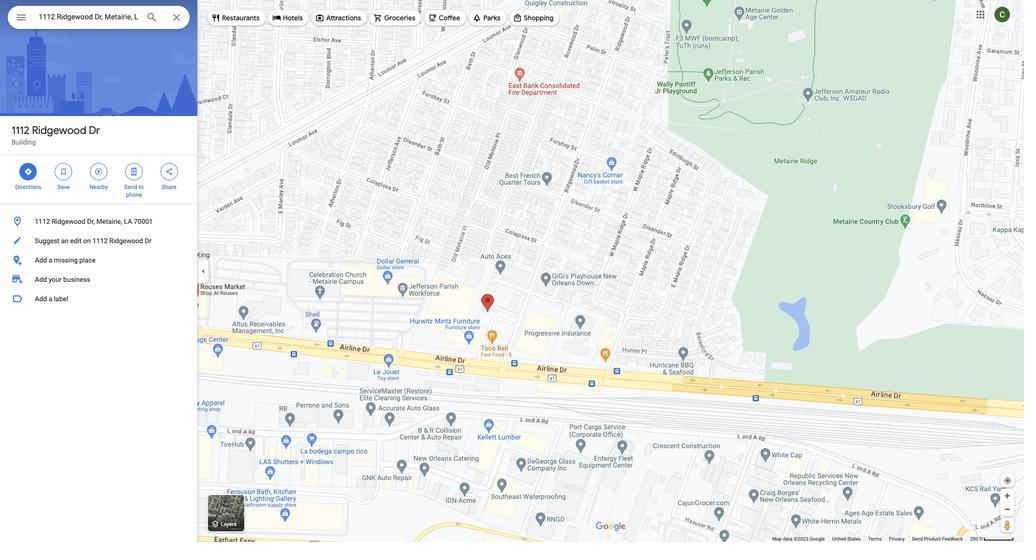 Task type: locate. For each thing, give the bounding box(es) containing it.
add left the label
[[35, 295, 47, 303]]

1112 right on
[[93, 237, 108, 245]]

your
[[49, 276, 62, 284]]

to
[[139, 184, 144, 191]]

0 vertical spatial a
[[49, 257, 52, 264]]

1 horizontal spatial 1112
[[35, 218, 50, 226]]

directions
[[15, 184, 41, 191]]

1112 ridgewood dr, metairie, la 70001
[[35, 218, 153, 226]]

add left your
[[35, 276, 47, 284]]

1 horizontal spatial dr
[[145, 237, 152, 245]]

dr inside 1112 ridgewood dr building
[[89, 124, 100, 137]]

restaurants button
[[208, 6, 266, 30]]

send inside send to phone
[[124, 184, 137, 191]]

1112 inside 'suggest an edit on 1112 ridgewood dr' button
[[93, 237, 108, 245]]

1112
[[12, 124, 29, 137], [35, 218, 50, 226], [93, 237, 108, 245]]

parks
[[484, 14, 501, 22]]

200 ft
[[971, 537, 984, 542]]

states
[[848, 537, 862, 542]]

1 horizontal spatial send
[[913, 537, 924, 542]]

2 vertical spatial add
[[35, 295, 47, 303]]

1 vertical spatial 1112
[[35, 218, 50, 226]]

3 add from the top
[[35, 295, 47, 303]]

2 vertical spatial ridgewood
[[109, 237, 143, 245]]

1 vertical spatial a
[[49, 295, 52, 303]]

2 add from the top
[[35, 276, 47, 284]]

share
[[162, 184, 177, 191]]

metairie,
[[96, 218, 122, 226]]

phone
[[126, 192, 142, 199]]

layers
[[221, 522, 237, 528]]

a left the label
[[49, 295, 52, 303]]

1112 inside "1112 ridgewood dr, metairie, la 70001" button
[[35, 218, 50, 226]]

footer
[[773, 536, 971, 543]]

data
[[784, 537, 793, 542]]

1112 ridgewood dr building
[[12, 124, 100, 146]]

send up phone
[[124, 184, 137, 191]]

0 horizontal spatial 1112
[[12, 124, 29, 137]]

map data ©2023 google
[[773, 537, 826, 542]]

©2023
[[794, 537, 809, 542]]

dr up 
[[89, 124, 100, 137]]

footer containing map data ©2023 google
[[773, 536, 971, 543]]

send product feedback
[[913, 537, 964, 542]]

0 horizontal spatial send
[[124, 184, 137, 191]]

ridgewood down la
[[109, 237, 143, 245]]

map
[[773, 537, 782, 542]]

edit
[[70, 237, 82, 245]]

a left missing
[[49, 257, 52, 264]]

send
[[124, 184, 137, 191], [913, 537, 924, 542]]

add down suggest
[[35, 257, 47, 264]]

2 horizontal spatial 1112
[[93, 237, 108, 245]]

coffee
[[439, 14, 461, 22]]

a
[[49, 257, 52, 264], [49, 295, 52, 303]]

ridgewood inside 1112 ridgewood dr building
[[32, 124, 86, 137]]

la
[[124, 218, 132, 226]]

add for add a label
[[35, 295, 47, 303]]

dr
[[89, 124, 100, 137], [145, 237, 152, 245]]

add
[[35, 257, 47, 264], [35, 276, 47, 284], [35, 295, 47, 303]]

google account: christina overa  
(christinaovera9@gmail.com) image
[[995, 7, 1011, 22]]

0 vertical spatial 1112
[[12, 124, 29, 137]]

2 a from the top
[[49, 295, 52, 303]]

place
[[79, 257, 96, 264]]

hotels button
[[269, 6, 309, 30]]

ridgewood up building
[[32, 124, 86, 137]]

ridgewood up an
[[52, 218, 85, 226]]

None field
[[39, 11, 138, 23]]

1112 up building
[[12, 124, 29, 137]]

send for send to phone
[[124, 184, 137, 191]]

send inside send product feedback button
[[913, 537, 924, 542]]

actions for 1112 ridgewood dr region
[[0, 155, 198, 204]]

collapse side panel image
[[198, 266, 209, 277]]

1 vertical spatial send
[[913, 537, 924, 542]]

parks button
[[469, 6, 507, 30]]

1 a from the top
[[49, 257, 52, 264]]

0 vertical spatial dr
[[89, 124, 100, 137]]

1112 up suggest
[[35, 218, 50, 226]]

add for add a missing place
[[35, 257, 47, 264]]

nearby
[[90, 184, 108, 191]]

1112 ridgewood dr main content
[[0, 0, 198, 543]]

2 vertical spatial 1112
[[93, 237, 108, 245]]

suggest
[[35, 237, 60, 245]]

google
[[810, 537, 826, 542]]

on
[[83, 237, 91, 245]]

0 vertical spatial send
[[124, 184, 137, 191]]

ridgewood
[[32, 124, 86, 137], [52, 218, 85, 226], [109, 237, 143, 245]]

suggest an edit on 1112 ridgewood dr
[[35, 237, 152, 245]]

1112 inside 1112 ridgewood dr building
[[12, 124, 29, 137]]

1 add from the top
[[35, 257, 47, 264]]

200
[[971, 537, 979, 542]]

1 vertical spatial dr
[[145, 237, 152, 245]]

business
[[63, 276, 90, 284]]

1 vertical spatial ridgewood
[[52, 218, 85, 226]]

0 horizontal spatial dr
[[89, 124, 100, 137]]

send left product
[[913, 537, 924, 542]]

a for missing
[[49, 257, 52, 264]]

1 vertical spatial add
[[35, 276, 47, 284]]

0 vertical spatial add
[[35, 257, 47, 264]]

0 vertical spatial ridgewood
[[32, 124, 86, 137]]

ft
[[980, 537, 984, 542]]

privacy
[[890, 537, 905, 542]]

dr down 70001
[[145, 237, 152, 245]]

70001
[[134, 218, 153, 226]]


[[130, 167, 138, 177]]

ridgewood inside "1112 ridgewood dr, metairie, la 70001" button
[[52, 218, 85, 226]]



Task type: vqa. For each thing, say whether or not it's contained in the screenshot.


Task type: describe. For each thing, give the bounding box(es) containing it.
add your business link
[[0, 270, 198, 290]]

feedback
[[943, 537, 964, 542]]

terms button
[[869, 536, 883, 543]]

footer inside google maps element
[[773, 536, 971, 543]]

send product feedback button
[[913, 536, 964, 543]]

privacy button
[[890, 536, 905, 543]]

dr inside 'suggest an edit on 1112 ridgewood dr' button
[[145, 237, 152, 245]]

an
[[61, 237, 69, 245]]

united states
[[833, 537, 862, 542]]

200 ft button
[[971, 537, 1015, 542]]

1112 for dr
[[12, 124, 29, 137]]

add a missing place button
[[0, 251, 198, 270]]

add a label
[[35, 295, 68, 303]]

ridgewood for dr,
[[52, 218, 85, 226]]

building
[[12, 138, 36, 146]]

 search field
[[8, 6, 190, 31]]

add your business
[[35, 276, 90, 284]]


[[15, 11, 27, 24]]

add a missing place
[[35, 257, 96, 264]]


[[165, 167, 174, 177]]

restaurants
[[222, 14, 260, 22]]

attractions button
[[312, 6, 367, 30]]


[[94, 167, 103, 177]]

show street view coverage image
[[1001, 519, 1015, 533]]

1112 for dr,
[[35, 218, 50, 226]]

suggest an edit on 1112 ridgewood dr button
[[0, 231, 198, 251]]

label
[[54, 295, 68, 303]]


[[24, 167, 33, 177]]

united
[[833, 537, 847, 542]]

groceries
[[385, 14, 416, 22]]

send for send product feedback
[[913, 537, 924, 542]]

zoom out image
[[1005, 506, 1012, 514]]

none field inside 1112 ridgewood dr, metairie, la 70001 field
[[39, 11, 138, 23]]

send to phone
[[124, 184, 144, 199]]

add for add your business
[[35, 276, 47, 284]]

shopping button
[[510, 6, 560, 30]]


[[59, 167, 68, 177]]

terms
[[869, 537, 883, 542]]

missing
[[54, 257, 78, 264]]

from your device image
[[1004, 477, 1013, 486]]

zoom in image
[[1005, 493, 1012, 500]]

save
[[57, 184, 70, 191]]

add a label button
[[0, 290, 198, 309]]

ridgewood for dr
[[32, 124, 86, 137]]

dr,
[[87, 218, 95, 226]]

shopping
[[524, 14, 554, 22]]

hotels
[[283, 14, 303, 22]]

google maps element
[[0, 0, 1025, 543]]

groceries button
[[370, 6, 422, 30]]

1112 Ridgewood Dr, Metairie, LA 70001 field
[[8, 6, 190, 29]]

attractions
[[326, 14, 361, 22]]

product
[[925, 537, 942, 542]]

united states button
[[833, 536, 862, 543]]

 button
[[8, 6, 35, 31]]

coffee button
[[425, 6, 466, 30]]

a for label
[[49, 295, 52, 303]]

1112 ridgewood dr, metairie, la 70001 button
[[0, 212, 198, 231]]

ridgewood inside 'suggest an edit on 1112 ridgewood dr' button
[[109, 237, 143, 245]]



